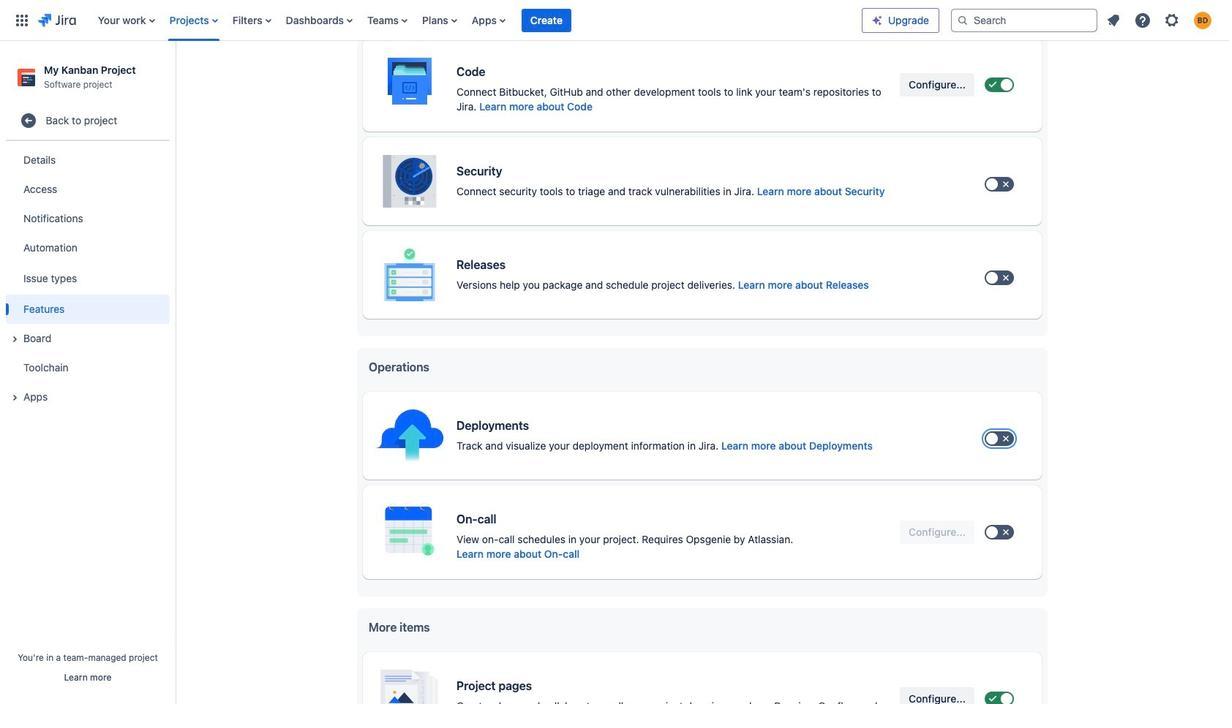 Task type: locate. For each thing, give the bounding box(es) containing it.
your profile and settings image
[[1195, 11, 1212, 29]]

banner
[[0, 0, 1230, 41]]

list
[[91, 0, 862, 41], [1101, 7, 1221, 33]]

1 vertical spatial expand image
[[6, 390, 23, 407]]

expand image
[[6, 331, 23, 349], [6, 390, 23, 407]]

group
[[6, 141, 170, 417]]

settings image
[[1164, 11, 1182, 29]]

None search field
[[952, 8, 1098, 32]]

0 horizontal spatial list
[[91, 0, 862, 41]]

list item
[[522, 0, 572, 41]]

jira image
[[38, 11, 76, 29], [38, 11, 76, 29]]

search image
[[958, 14, 969, 26]]

0 vertical spatial expand image
[[6, 331, 23, 349]]

sidebar navigation image
[[160, 59, 192, 88]]



Task type: describe. For each thing, give the bounding box(es) containing it.
Search field
[[952, 8, 1098, 32]]

help image
[[1135, 11, 1152, 29]]

primary element
[[9, 0, 862, 41]]

sidebar element
[[0, 41, 176, 705]]

notifications image
[[1105, 11, 1123, 29]]

1 horizontal spatial list
[[1101, 7, 1221, 33]]

group inside sidebar element
[[6, 141, 170, 417]]

appswitcher icon image
[[13, 11, 31, 29]]

2 expand image from the top
[[6, 390, 23, 407]]

1 expand image from the top
[[6, 331, 23, 349]]



Task type: vqa. For each thing, say whether or not it's contained in the screenshot.
menu bar on the top of the page
no



